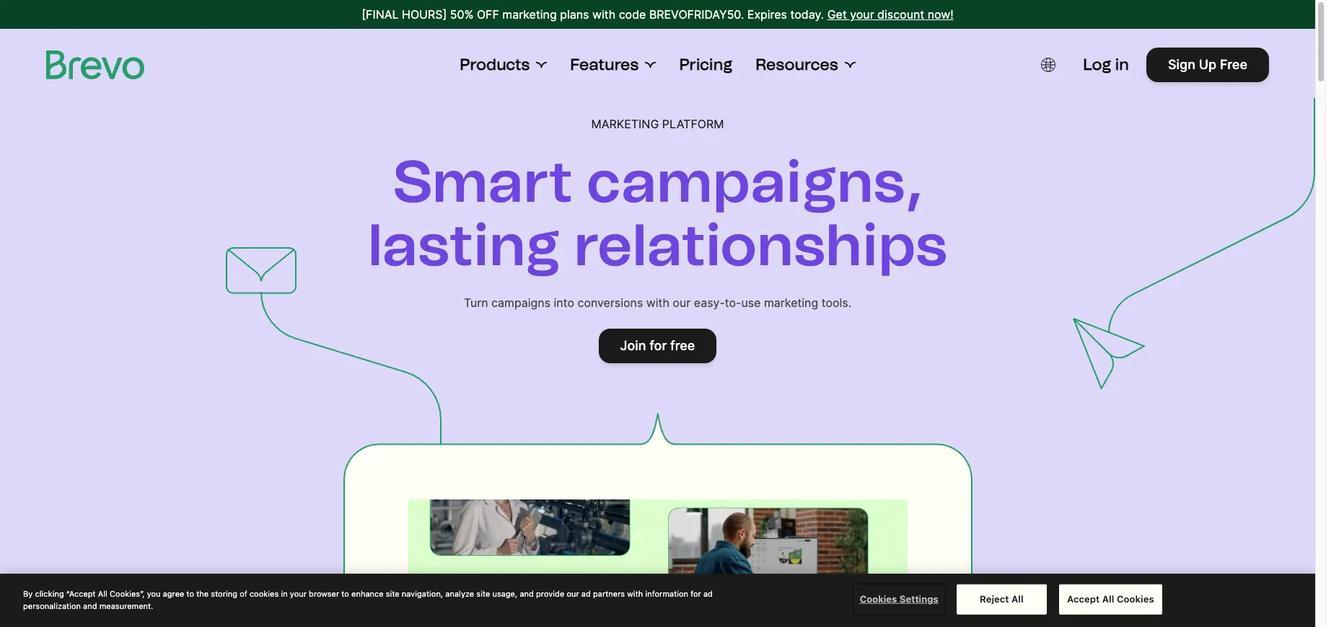 Task type: locate. For each thing, give the bounding box(es) containing it.
marketing right off on the left of the page
[[503, 7, 557, 22]]

discount
[[878, 7, 925, 22]]

free
[[1221, 57, 1248, 72]]

use
[[742, 296, 761, 310]]

0 horizontal spatial cookies
[[860, 594, 897, 605]]

reject
[[980, 594, 1010, 605]]

our
[[673, 296, 691, 310], [567, 590, 579, 599]]

in
[[1116, 55, 1130, 74], [281, 590, 288, 599]]

cookies inside button
[[1117, 594, 1155, 605]]

0 vertical spatial your
[[850, 7, 875, 22]]

enhance
[[352, 590, 384, 599]]

0 horizontal spatial and
[[83, 602, 97, 611]]

ad
[[582, 590, 591, 599], [704, 590, 713, 599]]

0 horizontal spatial your
[[290, 590, 307, 599]]

1 horizontal spatial all
[[1012, 594, 1024, 605]]

1 horizontal spatial marketing
[[764, 296, 819, 310]]

in right cookies
[[281, 590, 288, 599]]

for right information
[[691, 590, 701, 599]]

with up "join for free" on the bottom of the page
[[647, 296, 670, 310]]

browser
[[309, 590, 339, 599]]

by clicking "accept all cookies", you agree to the storing of cookies in your browser to enhance site navigation, analyze site usage, and provide our ad partners with information for ad personalization and measurement.
[[23, 590, 713, 611]]

1 horizontal spatial site
[[477, 590, 490, 599]]

0 horizontal spatial site
[[386, 590, 400, 599]]

partners
[[593, 590, 625, 599]]

cookies left 'settings'
[[860, 594, 897, 605]]

usage,
[[493, 590, 518, 599]]

site left usage,
[[477, 590, 490, 599]]

provide
[[536, 590, 565, 599]]

0 horizontal spatial marketing
[[503, 7, 557, 22]]

resources link
[[756, 55, 856, 75]]

with left code
[[593, 7, 616, 22]]

into
[[554, 296, 575, 310]]

0 horizontal spatial in
[[281, 590, 288, 599]]

1 cookies from the left
[[860, 594, 897, 605]]

our right provide
[[567, 590, 579, 599]]

1 vertical spatial your
[[290, 590, 307, 599]]

all inside button
[[1012, 594, 1024, 605]]

marketing right use
[[764, 296, 819, 310]]

button image
[[1042, 58, 1056, 72]]

0 horizontal spatial for
[[650, 339, 667, 354]]

0 vertical spatial for
[[650, 339, 667, 354]]

in inside by clicking "accept all cookies", you agree to the storing of cookies in your browser to enhance site navigation, analyze site usage, and provide our ad partners with information for ad personalization and measurement.
[[281, 590, 288, 599]]

storing
[[211, 590, 237, 599]]

site
[[386, 590, 400, 599], [477, 590, 490, 599]]

all right ""accept"
[[98, 590, 108, 599]]

log
[[1084, 55, 1112, 74]]

and down ""accept"
[[83, 602, 97, 611]]

0 horizontal spatial to
[[187, 590, 194, 599]]

1 to from the left
[[187, 590, 194, 599]]

your right get
[[850, 7, 875, 22]]

ad left partners at bottom left
[[582, 590, 591, 599]]

1 vertical spatial and
[[83, 602, 97, 611]]

accept
[[1068, 594, 1100, 605]]

your inside by clicking "accept all cookies", you agree to the storing of cookies in your browser to enhance site navigation, analyze site usage, and provide our ad partners with information for ad personalization and measurement.
[[290, 590, 307, 599]]

for left "free"
[[650, 339, 667, 354]]

your left browser
[[290, 590, 307, 599]]

to left the
[[187, 590, 194, 599]]

turn campaigns into conversions with our easy-to-use marketing tools.
[[464, 296, 852, 310]]

0 horizontal spatial our
[[567, 590, 579, 599]]

1 vertical spatial in
[[281, 590, 288, 599]]

1 horizontal spatial your
[[850, 7, 875, 22]]

the
[[196, 590, 209, 599]]

tools.
[[822, 296, 852, 310]]

get
[[828, 7, 847, 22]]

1 vertical spatial for
[[691, 590, 701, 599]]

with right partners at bottom left
[[627, 590, 643, 599]]

1 vertical spatial with
[[647, 296, 670, 310]]

join
[[620, 339, 646, 354]]

settings
[[900, 594, 939, 605]]

0 horizontal spatial with
[[593, 7, 616, 22]]

cookies",
[[110, 590, 145, 599]]

hours]
[[402, 7, 447, 22]]

your
[[850, 7, 875, 22], [290, 590, 307, 599]]

1 vertical spatial marketing
[[764, 296, 819, 310]]

0 vertical spatial in
[[1116, 55, 1130, 74]]

to right browser
[[342, 590, 349, 599]]

for
[[650, 339, 667, 354], [691, 590, 701, 599]]

all
[[98, 590, 108, 599], [1012, 594, 1024, 605], [1103, 594, 1115, 605]]

site right the enhance
[[386, 590, 400, 599]]

analyze
[[446, 590, 474, 599]]

relationships
[[574, 211, 948, 280]]

1 site from the left
[[386, 590, 400, 599]]

sign up free button
[[1147, 48, 1270, 82]]

cookies
[[250, 590, 279, 599]]

0 vertical spatial our
[[673, 296, 691, 310]]

2 ad from the left
[[704, 590, 713, 599]]

0 vertical spatial and
[[520, 590, 534, 599]]

reject all button
[[957, 585, 1047, 615]]

2 to from the left
[[342, 590, 349, 599]]

accept all cookies button
[[1060, 585, 1163, 615]]

in right log
[[1116, 55, 1130, 74]]

products
[[460, 55, 530, 74]]

2 vertical spatial with
[[627, 590, 643, 599]]

all right reject
[[1012, 594, 1024, 605]]

1 horizontal spatial in
[[1116, 55, 1130, 74]]

all inside button
[[1103, 594, 1115, 605]]

0 vertical spatial marketing
[[503, 7, 557, 22]]

and right usage,
[[520, 590, 534, 599]]

1 horizontal spatial to
[[342, 590, 349, 599]]

sign up free
[[1169, 57, 1248, 72]]

log in
[[1084, 55, 1130, 74]]

our left easy-
[[673, 296, 691, 310]]

and
[[520, 590, 534, 599], [83, 602, 97, 611]]

get your discount now! link
[[828, 6, 954, 23]]

lasting
[[368, 211, 560, 280]]

1 horizontal spatial ad
[[704, 590, 713, 599]]

cookies
[[860, 594, 897, 605], [1117, 594, 1155, 605]]

marketing
[[503, 7, 557, 22], [764, 296, 819, 310]]

resources
[[756, 55, 839, 74]]

with
[[593, 7, 616, 22], [647, 296, 670, 310], [627, 590, 643, 599]]

[final
[[362, 7, 399, 22]]

with inside by clicking "accept all cookies", you agree to the storing of cookies in your browser to enhance site navigation, analyze site usage, and provide our ad partners with information for ad personalization and measurement.
[[627, 590, 643, 599]]

0 horizontal spatial ad
[[582, 590, 591, 599]]

cookies settings
[[860, 594, 939, 605]]

turn
[[464, 296, 488, 310]]

2 horizontal spatial with
[[647, 296, 670, 310]]

2 cookies from the left
[[1117, 594, 1155, 605]]

2 horizontal spatial all
[[1103, 594, 1115, 605]]

1 vertical spatial our
[[567, 590, 579, 599]]

ad right information
[[704, 590, 713, 599]]

all right accept
[[1103, 594, 1115, 605]]

off
[[477, 7, 499, 22]]

all for reject all
[[1012, 594, 1024, 605]]

1 horizontal spatial with
[[627, 590, 643, 599]]

0 horizontal spatial all
[[98, 590, 108, 599]]

1 horizontal spatial and
[[520, 590, 534, 599]]

navigation,
[[402, 590, 443, 599]]

campaigns
[[492, 296, 551, 310]]

to
[[187, 590, 194, 599], [342, 590, 349, 599]]

1 horizontal spatial cookies
[[1117, 594, 1155, 605]]

1 ad from the left
[[582, 590, 591, 599]]

1 horizontal spatial for
[[691, 590, 701, 599]]

all inside by clicking "accept all cookies", you agree to the storing of cookies in your browser to enhance site navigation, analyze site usage, and provide our ad partners with information for ad personalization and measurement.
[[98, 590, 108, 599]]

cookies right accept
[[1117, 594, 1155, 605]]



Task type: vqa. For each thing, say whether or not it's contained in the screenshot.
the middle with
yes



Task type: describe. For each thing, give the bounding box(es) containing it.
cookies inside button
[[860, 594, 897, 605]]

2 site from the left
[[477, 590, 490, 599]]

smart
[[393, 147, 573, 217]]

today.
[[791, 7, 824, 22]]

product video element
[[343, 471, 973, 628]]

brevofriday50.
[[650, 7, 744, 22]]

0 vertical spatial with
[[593, 7, 616, 22]]

now!
[[928, 7, 954, 22]]

our inside by clicking "accept all cookies", you agree to the storing of cookies in your browser to enhance site navigation, analyze site usage, and provide our ad partners with information for ad personalization and measurement.
[[567, 590, 579, 599]]

for inside "button"
[[650, 339, 667, 354]]

pricing link
[[680, 55, 733, 75]]

to-
[[725, 296, 742, 310]]

you
[[147, 590, 161, 599]]

free
[[671, 339, 695, 354]]

[final hours] 50% off marketing plans with code brevofriday50. expires today. get your discount now!
[[362, 7, 954, 22]]

join for free
[[620, 339, 695, 354]]

clicking
[[35, 590, 64, 599]]

accept all cookies
[[1068, 594, 1155, 605]]

easy-
[[694, 296, 725, 310]]

marketing platform
[[592, 117, 724, 131]]

conversions
[[578, 296, 643, 310]]

reject all
[[980, 594, 1024, 605]]

all for accept all cookies
[[1103, 594, 1115, 605]]

50%
[[450, 7, 474, 22]]

up
[[1199, 57, 1217, 72]]

platform
[[662, 117, 724, 131]]

expires
[[748, 7, 788, 22]]

information
[[646, 590, 689, 599]]

log in link
[[1084, 55, 1130, 75]]

agree
[[163, 590, 184, 599]]

for inside by clicking "accept all cookies", you agree to the storing of cookies in your browser to enhance site navigation, analyze site usage, and provide our ad partners with information for ad personalization and measurement.
[[691, 590, 701, 599]]

products link
[[460, 55, 547, 75]]

brevo image
[[46, 51, 144, 79]]

measurement.
[[99, 602, 153, 611]]

cookies settings button
[[854, 586, 945, 615]]

code
[[619, 7, 646, 22]]

features
[[570, 55, 639, 74]]

plans
[[560, 7, 589, 22]]

pricing
[[680, 55, 733, 74]]

join for free button
[[599, 329, 717, 364]]

sign
[[1169, 57, 1196, 72]]

personalization
[[23, 602, 81, 611]]

by
[[23, 590, 33, 599]]

"accept
[[66, 590, 96, 599]]

marketing
[[592, 117, 659, 131]]

features link
[[570, 55, 656, 75]]

smart campaigns, lasting relationships
[[368, 147, 948, 280]]

of
[[240, 590, 247, 599]]

campaigns,
[[587, 147, 923, 217]]

1 horizontal spatial our
[[673, 296, 691, 310]]



